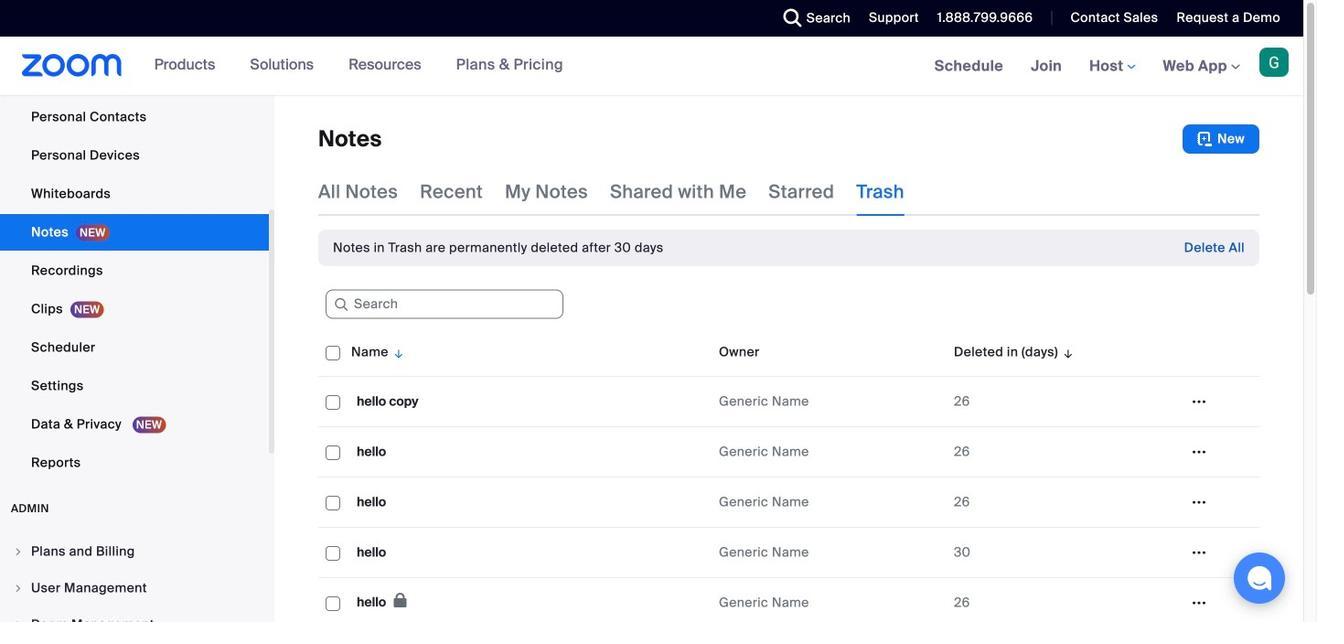 Task type: describe. For each thing, give the bounding box(es) containing it.
right image
[[13, 546, 24, 557]]

more options for hello image
[[1185, 444, 1214, 460]]

2 menu item from the top
[[0, 571, 269, 606]]

2 more options for hello image from the top
[[1185, 544, 1214, 561]]

Search text field
[[326, 290, 564, 319]]

open chat image
[[1247, 565, 1273, 591]]

product information navigation
[[141, 37, 577, 95]]

admin menu menu
[[0, 534, 269, 622]]

1 menu item from the top
[[0, 534, 269, 569]]

1 more options for hello image from the top
[[1185, 494, 1214, 511]]

more options for hello copy image
[[1185, 393, 1214, 410]]

2 right image from the top
[[13, 619, 24, 622]]

arrow down image
[[1058, 341, 1075, 363]]

3 menu item from the top
[[0, 608, 269, 622]]



Task type: locate. For each thing, give the bounding box(es) containing it.
tabs of all notes page tab list
[[318, 168, 905, 216]]

0 vertical spatial more options for hello image
[[1185, 494, 1214, 511]]

1 vertical spatial more options for hello image
[[1185, 544, 1214, 561]]

3 more options for hello image from the top
[[1185, 595, 1214, 611]]

personal menu menu
[[0, 0, 269, 483]]

alert
[[333, 239, 664, 257]]

2 vertical spatial menu item
[[0, 608, 269, 622]]

meetings navigation
[[921, 37, 1304, 97]]

zoom logo image
[[22, 54, 122, 77]]

menu item
[[0, 534, 269, 569], [0, 571, 269, 606], [0, 608, 269, 622]]

arrow down image
[[389, 341, 406, 363]]

application
[[318, 328, 1274, 622]]

more options for hello image
[[1185, 494, 1214, 511], [1185, 544, 1214, 561], [1185, 595, 1214, 611]]

0 vertical spatial right image
[[13, 583, 24, 594]]

1 right image from the top
[[13, 583, 24, 594]]

1 vertical spatial right image
[[13, 619, 24, 622]]

profile picture image
[[1260, 48, 1289, 77]]

1 vertical spatial menu item
[[0, 571, 269, 606]]

2 vertical spatial more options for hello image
[[1185, 595, 1214, 611]]

banner
[[0, 37, 1304, 97]]

right image
[[13, 583, 24, 594], [13, 619, 24, 622]]

side navigation navigation
[[0, 0, 274, 622]]

0 vertical spatial menu item
[[0, 534, 269, 569]]



Task type: vqa. For each thing, say whether or not it's contained in the screenshot.
middle More options for hello icon
yes



